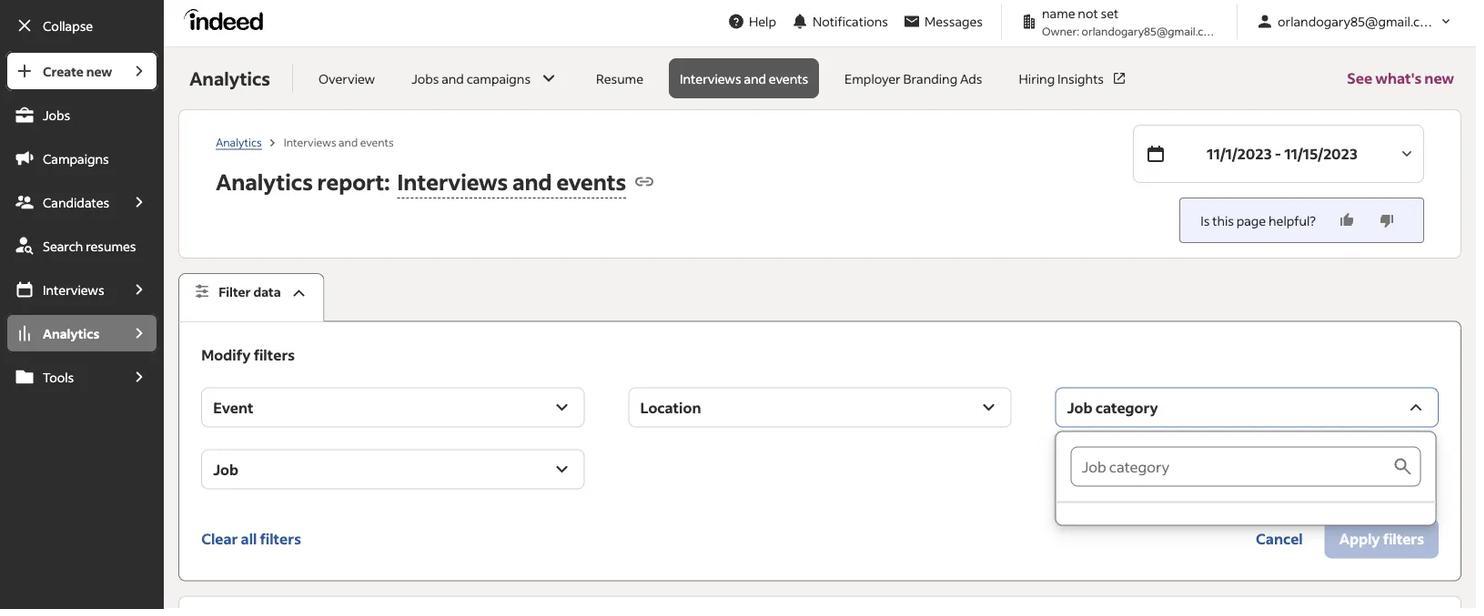 Task type: locate. For each thing, give the bounding box(es) containing it.
create new
[[43, 63, 112, 79]]

0 vertical spatial jobs
[[412, 70, 439, 86]]

interviews and events button
[[390, 162, 627, 202]]

1 vertical spatial filters
[[260, 529, 301, 548]]

analytics link
[[216, 135, 262, 150], [5, 313, 120, 353]]

jobs inside "jobs and campaigns" button
[[412, 70, 439, 86]]

Job category field
[[1071, 447, 1393, 487]]

jobs
[[412, 70, 439, 86], [43, 107, 70, 123]]

analytics
[[190, 66, 270, 90], [216, 135, 262, 149], [216, 167, 313, 195], [43, 325, 99, 341]]

resume link
[[585, 58, 655, 98]]

filters right modify
[[254, 345, 295, 364]]

0 horizontal spatial jobs
[[43, 107, 70, 123]]

orlandogary85@gmail.com inside orlandogary85@gmail.com popup button
[[1278, 13, 1439, 30]]

jobs for jobs
[[43, 107, 70, 123]]

1 vertical spatial analytics link
[[5, 313, 120, 353]]

menu bar
[[0, 51, 164, 609]]

0 horizontal spatial job
[[213, 460, 238, 479]]

new inside create new link
[[86, 63, 112, 79]]

0 horizontal spatial orlandogary85@gmail.com
[[1082, 24, 1220, 38]]

1 horizontal spatial interviews and events
[[680, 70, 809, 86]]

0 vertical spatial interviews and events
[[680, 70, 809, 86]]

interviews and events
[[680, 70, 809, 86], [284, 135, 394, 149]]

notifications
[[813, 13, 889, 30]]

1 vertical spatial job
[[213, 460, 238, 479]]

1 horizontal spatial job
[[1068, 398, 1093, 417]]

0 horizontal spatial analytics link
[[5, 313, 120, 353]]

0 horizontal spatial new
[[86, 63, 112, 79]]

and
[[442, 70, 464, 86], [744, 70, 767, 86], [339, 135, 358, 149], [513, 167, 552, 195]]

events down the help
[[769, 70, 809, 86]]

all
[[241, 529, 257, 548]]

this page is helpful image
[[1338, 211, 1357, 229]]

0 vertical spatial events
[[769, 70, 809, 86]]

create new link
[[5, 51, 120, 91]]

see what's new
[[1348, 69, 1455, 87]]

new right what's
[[1425, 69, 1455, 87]]

interviews and events inside interviews and events link
[[680, 70, 809, 86]]

0 vertical spatial analytics link
[[216, 135, 262, 150]]

employer branding ads link
[[834, 58, 994, 98]]

orlandogary85@gmail.com button
[[1249, 5, 1462, 38]]

jobs left campaigns
[[412, 70, 439, 86]]

menu bar containing create new
[[0, 51, 164, 609]]

campaigns link
[[5, 138, 159, 178]]

filters right all
[[260, 529, 301, 548]]

new right create
[[86, 63, 112, 79]]

2 horizontal spatial events
[[769, 70, 809, 86]]

events left show shareable url image
[[557, 167, 627, 195]]

0 horizontal spatial events
[[360, 135, 394, 149]]

employer branding ads
[[845, 70, 983, 86]]

candidates
[[43, 194, 109, 210]]

1 horizontal spatial events
[[557, 167, 627, 195]]

name not set owner: orlandogary85@gmail.com element
[[1013, 4, 1226, 39]]

helpful?
[[1269, 212, 1316, 229]]

help button
[[720, 5, 784, 38]]

orlandogary85@gmail.com
[[1278, 13, 1439, 30], [1082, 24, 1220, 38]]

job for job category
[[1068, 398, 1093, 417]]

tools link
[[5, 357, 120, 397]]

filters
[[254, 345, 295, 364], [260, 529, 301, 548]]

clear all filters
[[201, 529, 301, 548]]

job
[[1068, 398, 1093, 417], [213, 460, 238, 479]]

interviews and events down help button
[[680, 70, 809, 86]]

0 horizontal spatial interviews and events
[[284, 135, 394, 149]]

cancel button
[[1242, 519, 1318, 559]]

job down event
[[213, 460, 238, 479]]

branding
[[904, 70, 958, 86]]

what's
[[1376, 69, 1422, 87]]

2 vertical spatial events
[[557, 167, 627, 195]]

interviews
[[680, 70, 742, 86], [284, 135, 337, 149], [397, 167, 508, 195], [43, 281, 104, 298]]

owner:
[[1042, 24, 1080, 38]]

notifications button
[[784, 1, 896, 41]]

report:
[[317, 167, 390, 195]]

search resumes
[[43, 238, 136, 254]]

set
[[1101, 5, 1119, 21]]

messages link
[[896, 5, 991, 38]]

1 horizontal spatial orlandogary85@gmail.com
[[1278, 13, 1439, 30]]

see what's new button
[[1348, 47, 1455, 109]]

resumes
[[86, 238, 136, 254]]

orlandogary85@gmail.com inside name not set owner: orlandogary85@gmail.com
[[1082, 24, 1220, 38]]

search
[[43, 238, 83, 254]]

campaigns
[[467, 70, 531, 86]]

overview link
[[308, 58, 386, 98]]

interviews and events up the report:
[[284, 135, 394, 149]]

job category list box
[[1057, 432, 1436, 525]]

new
[[86, 63, 112, 79], [1425, 69, 1455, 87]]

interviews link
[[5, 269, 120, 310]]

candidates link
[[5, 182, 120, 222]]

1 vertical spatial jobs
[[43, 107, 70, 123]]

0 vertical spatial filters
[[254, 345, 295, 364]]

0 vertical spatial job
[[1068, 398, 1093, 417]]

jobs down create new link at the top left of page
[[43, 107, 70, 123]]

1 horizontal spatial new
[[1425, 69, 1455, 87]]

11/1/2023 - 11/15/2023
[[1207, 144, 1358, 163]]

jobs inside jobs link
[[43, 107, 70, 123]]

orlandogary85@gmail.com down set
[[1082, 24, 1220, 38]]

jobs link
[[5, 95, 159, 135]]

name not set owner: orlandogary85@gmail.com
[[1042, 5, 1220, 38]]

events up the report:
[[360, 135, 394, 149]]

employer
[[845, 70, 901, 86]]

1 horizontal spatial analytics link
[[216, 135, 262, 150]]

page
[[1237, 212, 1267, 229]]

1 vertical spatial events
[[360, 135, 394, 149]]

job left category
[[1068, 398, 1093, 417]]

collapse
[[43, 17, 93, 34]]

1 horizontal spatial jobs
[[412, 70, 439, 86]]

events
[[769, 70, 809, 86], [360, 135, 394, 149], [557, 167, 627, 195]]

orlandogary85@gmail.com up see
[[1278, 13, 1439, 30]]



Task type: vqa. For each thing, say whether or not it's contained in the screenshot.
first (0) from left
no



Task type: describe. For each thing, give the bounding box(es) containing it.
event
[[213, 398, 254, 417]]

hiring insights link
[[1008, 58, 1139, 98]]

is
[[1201, 212, 1210, 229]]

collapse button
[[5, 5, 159, 46]]

-
[[1275, 144, 1282, 163]]

job for job
[[213, 460, 238, 479]]

resume
[[596, 70, 644, 86]]

create
[[43, 63, 84, 79]]

job button
[[201, 449, 585, 489]]

jobs and campaigns button
[[401, 58, 571, 98]]

tools
[[43, 369, 74, 385]]

category
[[1096, 398, 1159, 417]]

filter data
[[219, 284, 281, 300]]

filter
[[219, 284, 251, 300]]

interviews and events link
[[669, 58, 819, 98]]

clear
[[201, 529, 238, 548]]

cancel
[[1256, 529, 1303, 548]]

insights
[[1058, 70, 1104, 86]]

this
[[1213, 212, 1234, 229]]

see
[[1348, 69, 1373, 87]]

indeed home image
[[184, 9, 271, 30]]

11/1/2023
[[1207, 144, 1272, 163]]

overview
[[319, 70, 375, 86]]

1 vertical spatial interviews and events
[[284, 135, 394, 149]]

is this page helpful?
[[1201, 212, 1316, 229]]

hiring insights
[[1019, 70, 1104, 86]]

filter data button
[[179, 273, 325, 322]]

messages
[[925, 13, 983, 30]]

show shareable url image
[[634, 171, 656, 193]]

data
[[254, 284, 281, 300]]

analytics report: interviews and events
[[216, 167, 627, 195]]

campaigns
[[43, 150, 109, 167]]

jobs and campaigns
[[412, 70, 531, 86]]

job category button
[[1056, 387, 1439, 428]]

this page is not helpful image
[[1378, 211, 1397, 229]]

hiring
[[1019, 70, 1055, 86]]

search resumes link
[[5, 226, 159, 266]]

ads
[[960, 70, 983, 86]]

and inside button
[[442, 70, 464, 86]]

jobs for jobs and campaigns
[[412, 70, 439, 86]]

new inside see what's new button
[[1425, 69, 1455, 87]]

filters inside clear all filters 'button'
[[260, 529, 301, 548]]

name
[[1042, 5, 1076, 21]]

location
[[640, 398, 701, 417]]

modify
[[201, 345, 251, 364]]

location button
[[629, 387, 1012, 428]]

clear all filters button
[[201, 519, 301, 559]]

11/15/2023
[[1285, 144, 1358, 163]]

event button
[[201, 387, 585, 428]]

modify filters
[[201, 345, 295, 364]]

job category
[[1068, 398, 1159, 417]]

not
[[1078, 5, 1099, 21]]

help
[[749, 13, 777, 30]]



